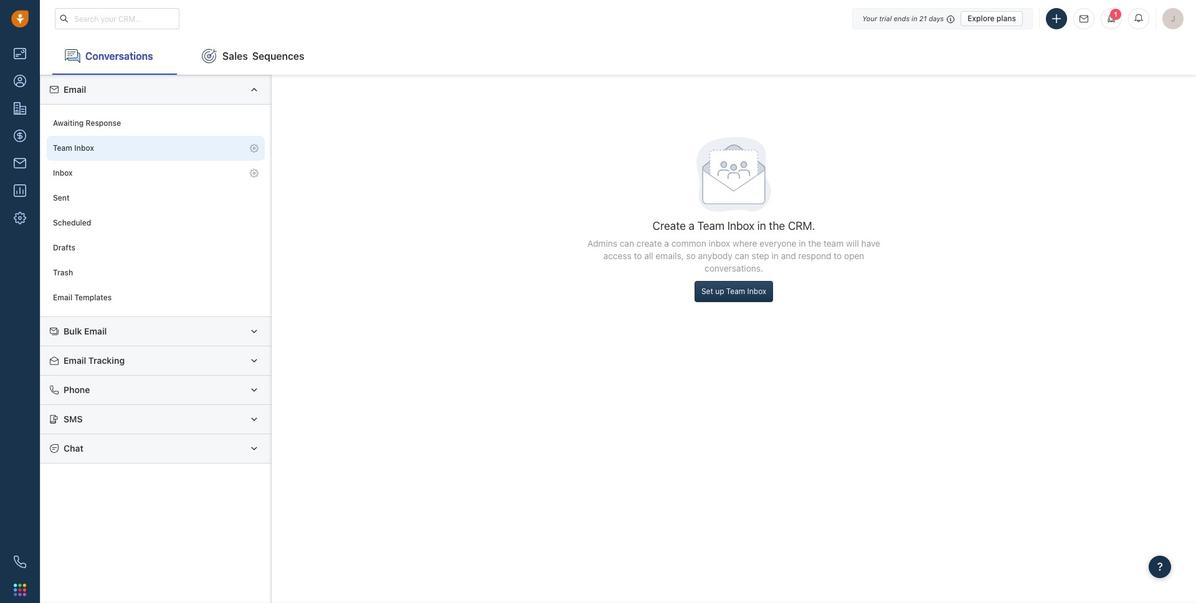 Task type: locate. For each thing, give the bounding box(es) containing it.
the up respond
[[808, 238, 821, 248]]

phone
[[64, 384, 90, 395]]

to down the team
[[834, 250, 842, 261]]

1 link
[[1101, 8, 1122, 29]]

create a team inbox in the crm. admins can create a common inbox where everyone in the team will have access to all emails, so anybody can step in and respond to open conversations.
[[588, 219, 880, 273]]

0 vertical spatial a
[[689, 219, 695, 232]]

can up access
[[620, 238, 634, 248]]

inbox
[[74, 144, 94, 153], [53, 168, 73, 178], [727, 219, 755, 232], [747, 286, 766, 296]]

a up emails,
[[664, 238, 669, 248]]

1 horizontal spatial can
[[735, 250, 749, 261]]

inbox down "conversations." at the top right of page
[[747, 286, 766, 296]]

sequences
[[252, 50, 304, 61]]

0 horizontal spatial the
[[769, 219, 785, 232]]

1 horizontal spatial the
[[808, 238, 821, 248]]

21
[[919, 14, 927, 22]]

the up everyone on the top of page
[[769, 219, 785, 232]]

1 vertical spatial a
[[664, 238, 669, 248]]

so
[[686, 250, 696, 261]]

team
[[824, 238, 844, 248]]

sent
[[53, 193, 70, 203]]

anybody
[[698, 250, 733, 261]]

0 vertical spatial can
[[620, 238, 634, 248]]

team inbox link
[[47, 136, 265, 161]]

email templates
[[53, 293, 112, 302]]

have
[[861, 238, 880, 248]]

bulk email
[[64, 326, 107, 336]]

set up team inbox
[[701, 286, 766, 296]]

drafts link
[[47, 235, 265, 260]]

inbox link
[[47, 161, 265, 186]]

access
[[604, 250, 632, 261]]

team down awaiting
[[53, 144, 72, 153]]

1 to from the left
[[634, 250, 642, 261]]

1 horizontal spatial team
[[697, 219, 725, 232]]

0 horizontal spatial a
[[664, 238, 669, 248]]

email up "phone"
[[64, 355, 86, 366]]

team for create
[[697, 219, 725, 232]]

sales sequences
[[222, 50, 304, 61]]

inbox inside create a team inbox in the crm. admins can create a common inbox where everyone in the team will have access to all emails, so anybody can step in and respond to open conversations.
[[727, 219, 755, 232]]

email
[[64, 84, 86, 95], [53, 293, 72, 302], [84, 326, 107, 336], [64, 355, 86, 366]]

set up team inbox button
[[695, 281, 773, 302]]

phone element
[[7, 550, 32, 574]]

0 horizontal spatial to
[[634, 250, 642, 261]]

team up inbox
[[697, 219, 725, 232]]

trash link
[[47, 260, 265, 285]]

step
[[752, 250, 769, 261]]

in left 21
[[912, 14, 918, 22]]

and
[[781, 250, 796, 261]]

open
[[844, 250, 864, 261]]

to
[[634, 250, 642, 261], [834, 250, 842, 261]]

inbox up where
[[727, 219, 755, 232]]

1 vertical spatial can
[[735, 250, 749, 261]]

0 vertical spatial team
[[53, 144, 72, 153]]

2 horizontal spatial team
[[726, 286, 745, 296]]

templates
[[74, 293, 112, 302]]

crm.
[[788, 219, 815, 232]]

awaiting response
[[53, 119, 121, 128]]

1
[[1114, 11, 1118, 18]]

0 vertical spatial the
[[769, 219, 785, 232]]

sales
[[222, 50, 248, 61]]

team inbox
[[53, 144, 94, 153]]

1 horizontal spatial to
[[834, 250, 842, 261]]

team right up on the right
[[726, 286, 745, 296]]

team inside create a team inbox in the crm. admins can create a common inbox where everyone in the team will have access to all emails, so anybody can step in and respond to open conversations.
[[697, 219, 725, 232]]

a
[[689, 219, 695, 232], [664, 238, 669, 248]]

can down where
[[735, 250, 749, 261]]

a up common
[[689, 219, 695, 232]]

all
[[644, 250, 653, 261]]

create
[[637, 238, 662, 248]]

inbox
[[709, 238, 730, 248]]

email tracking
[[64, 355, 125, 366]]

in
[[912, 14, 918, 22], [757, 219, 766, 232], [799, 238, 806, 248], [772, 250, 779, 261]]

email up awaiting
[[64, 84, 86, 95]]

the
[[769, 219, 785, 232], [808, 238, 821, 248]]

can
[[620, 238, 634, 248], [735, 250, 749, 261]]

conversations
[[85, 50, 153, 61]]

email for email
[[64, 84, 86, 95]]

everyone
[[760, 238, 796, 248]]

tracking
[[88, 355, 125, 366]]

trial
[[879, 14, 892, 22]]

2 vertical spatial team
[[726, 286, 745, 296]]

to left all
[[634, 250, 642, 261]]

1 vertical spatial team
[[697, 219, 725, 232]]

scheduled
[[53, 218, 91, 228]]

1 vertical spatial the
[[808, 238, 821, 248]]

tab list
[[40, 37, 1196, 75]]

email down trash
[[53, 293, 72, 302]]

team
[[53, 144, 72, 153], [697, 219, 725, 232], [726, 286, 745, 296]]

team inside 'button'
[[726, 286, 745, 296]]

0 horizontal spatial team
[[53, 144, 72, 153]]

email inside "link"
[[53, 293, 72, 302]]



Task type: describe. For each thing, give the bounding box(es) containing it.
inbox up sent
[[53, 168, 73, 178]]

email right bulk
[[84, 326, 107, 336]]

phone image
[[14, 556, 26, 568]]

inbox inside 'button'
[[747, 286, 766, 296]]

2 to from the left
[[834, 250, 842, 261]]

bulk
[[64, 326, 82, 336]]

explore
[[968, 13, 995, 23]]

response
[[86, 119, 121, 128]]

respond
[[798, 250, 831, 261]]

trash
[[53, 268, 73, 277]]

conversations link
[[52, 37, 177, 75]]

create
[[653, 219, 686, 232]]

awaiting response link
[[47, 111, 265, 136]]

admins
[[588, 238, 617, 248]]

set
[[701, 286, 713, 296]]

awaiting
[[53, 119, 84, 128]]

where
[[733, 238, 757, 248]]

freshworks switcher image
[[14, 584, 26, 596]]

up
[[715, 286, 724, 296]]

plans
[[997, 13, 1016, 23]]

0 horizontal spatial can
[[620, 238, 634, 248]]

email templates link
[[47, 285, 265, 310]]

in up everyone on the top of page
[[757, 219, 766, 232]]

will
[[846, 238, 859, 248]]

your
[[862, 14, 877, 22]]

scheduled link
[[47, 211, 265, 235]]

sms
[[64, 414, 83, 424]]

sales sequences link
[[189, 37, 317, 75]]

explore plans link
[[961, 11, 1023, 26]]

your trial ends in 21 days
[[862, 14, 944, 22]]

common
[[671, 238, 706, 248]]

in down crm.
[[799, 238, 806, 248]]

drafts
[[53, 243, 75, 253]]

ends
[[894, 14, 910, 22]]

email for email tracking
[[64, 355, 86, 366]]

email for email templates
[[53, 293, 72, 302]]

Search your CRM... text field
[[55, 8, 179, 29]]

in down everyone on the top of page
[[772, 250, 779, 261]]

conversations.
[[705, 263, 763, 273]]

inbox down awaiting response
[[74, 144, 94, 153]]

explore plans
[[968, 13, 1016, 23]]

1 horizontal spatial a
[[689, 219, 695, 232]]

team for set
[[726, 286, 745, 296]]

chat
[[64, 443, 83, 454]]

sent link
[[47, 186, 265, 211]]

emails,
[[656, 250, 684, 261]]

days
[[929, 14, 944, 22]]

tab list containing conversations
[[40, 37, 1196, 75]]



Task type: vqa. For each thing, say whether or not it's contained in the screenshot.
conversations.
yes



